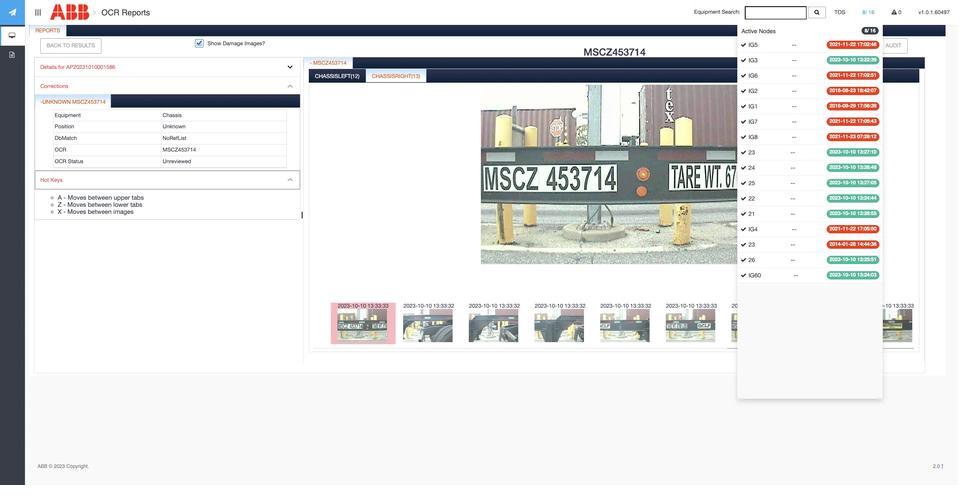 Task type: describe. For each thing, give the bounding box(es) containing it.
for
[[58, 64, 65, 70]]

noreflist
[[163, 135, 187, 142]]

28
[[851, 241, 857, 248]]

2021- for ig7
[[830, 118, 843, 124]]

tos
[[835, 9, 846, 15]]

-- for 2021-11-22 17:02:46
[[793, 42, 797, 48]]

22 up 21
[[749, 196, 756, 202]]

4 2023-10-10 13:33:32 from the left
[[601, 303, 652, 309]]

-- for 2023-10-10 13:25:51
[[791, 257, 796, 264]]

2023-10-10 13:27:10
[[830, 149, 877, 155]]

check image for 23
[[741, 242, 747, 248]]

x
[[58, 208, 62, 216]]

8/ 16 button
[[855, 0, 884, 25]]

details
[[40, 64, 57, 70]]

results
[[72, 42, 95, 49]]

18:42:07
[[858, 87, 877, 94]]

2023-10-10 13:22:39
[[830, 57, 877, 63]]

16 inside dropdown button
[[869, 9, 875, 15]]

24
[[749, 165, 756, 171]]

23 up 26
[[749, 242, 756, 248]]

13:25:51
[[858, 257, 877, 263]]

images?
[[245, 40, 265, 47]]

unreviewed
[[163, 158, 191, 165]]

8/ inside dropdown button
[[863, 9, 868, 15]]

2.0
[[934, 464, 942, 470]]

check image for 25
[[741, 181, 747, 186]]

-- for 2023-10-10 13:27:05
[[791, 180, 796, 187]]

17:56:39
[[858, 103, 877, 109]]

4 13:33:33 from the left
[[894, 303, 915, 309]]

07:28:12
[[858, 134, 877, 140]]

3 2023-10-10 13:33:33 from the left
[[733, 303, 783, 309]]

-- for 2023-10-10 13:26:55
[[791, 211, 796, 218]]

ocr for ocr status
[[55, 158, 66, 165]]

13:27:05
[[858, 180, 877, 186]]

dbmatch
[[55, 135, 77, 142]]

8/ 16 inside dropdown button
[[863, 9, 875, 15]]

13:24:44
[[858, 195, 877, 201]]

22 for ig5
[[851, 41, 857, 47]]

11- for ig6
[[843, 72, 851, 78]]

11- for ig7
[[843, 118, 851, 124]]

copyright.
[[66, 464, 89, 470]]

v1.0.1.60497
[[919, 9, 951, 15]]

check image for 22
[[741, 196, 747, 202]]

ocr for ocr reports
[[102, 8, 120, 17]]

2021- for ig4
[[830, 226, 843, 232]]

reports link
[[30, 23, 66, 39]]

13:26:48
[[858, 164, 877, 171]]

22 for ig7
[[851, 118, 857, 124]]

ig6
[[749, 72, 758, 79]]

reports inside mscz453714 tab list
[[35, 27, 60, 34]]

a - moves between upper tabs z - moves between lower tabs x - moves between images
[[58, 194, 144, 216]]

08-
[[843, 87, 851, 94]]

ig2
[[749, 88, 758, 94]]

tos button
[[827, 0, 855, 25]]

equipment for equipment search:
[[695, 9, 721, 15]]

active
[[742, 28, 758, 35]]

audit button
[[880, 38, 908, 54]]

check image for 24
[[741, 165, 747, 171]]

2021-11-22 17:05:43
[[830, 118, 877, 124]]

ocr status
[[55, 158, 83, 165]]

17:02:46
[[858, 41, 877, 47]]

17:02:51
[[858, 72, 877, 78]]

2023
[[54, 464, 65, 470]]

2021- for ig8
[[830, 134, 843, 140]]

©
[[49, 464, 52, 470]]

2 2023-10-10 13:33:32 from the left
[[470, 303, 520, 309]]

ap20231010001586
[[66, 64, 115, 70]]

search image
[[815, 10, 820, 15]]

2023-10-10 13:26:48
[[830, 164, 877, 171]]

damage
[[223, 40, 243, 47]]

2021- for ig6
[[830, 72, 843, 78]]

4 2023-10-10 13:33:33 from the left
[[864, 303, 915, 309]]

hot keys
[[40, 177, 62, 183]]

- mscz453714 link
[[304, 55, 353, 72]]

keys
[[51, 177, 62, 183]]

-- for 2023-10-10 13:27:10
[[791, 149, 796, 156]]

1 vertical spatial 16
[[871, 28, 877, 34]]

21
[[749, 211, 756, 218]]

show
[[208, 40, 221, 47]]

1 2023-10-10 13:33:32 from the left
[[404, 303, 455, 309]]

check image for ig60
[[741, 273, 747, 279]]

bars image
[[34, 9, 42, 16]]

hot
[[40, 177, 49, 183]]

11- for ig8
[[843, 134, 851, 140]]

0 button
[[884, 0, 911, 25]]

menu item containing a - moves between upper tabs
[[35, 171, 300, 220]]

check image for 21
[[741, 211, 747, 217]]

2021-11-22 17:02:46
[[830, 41, 877, 47]]

row group inside mscz453714 tab list
[[53, 110, 287, 168]]

check image for ig7
[[741, 119, 747, 125]]

ocr reports
[[99, 8, 150, 17]]

09-
[[843, 103, 851, 109]]

2014-
[[830, 241, 843, 248]]

search:
[[723, 9, 741, 15]]

-- for 2023-10-10 13:24:03
[[794, 273, 799, 279]]

images
[[114, 208, 134, 216]]

tab list for - mscz453714
[[309, 68, 959, 376]]

-- for 2021-11-22 17:05:50
[[793, 226, 797, 233]]

tab list for corrections
[[35, 94, 300, 170]]

13:22:39
[[858, 57, 877, 63]]

1 between from the top
[[88, 194, 112, 201]]

13:26:55
[[858, 211, 877, 217]]

17:05:50
[[858, 226, 877, 232]]

warning image
[[892, 10, 898, 15]]

22 for ig6
[[851, 72, 857, 78]]

2 2023-10-10 13:33:33 from the left
[[667, 303, 718, 309]]

a
[[58, 194, 62, 201]]

01-
[[843, 241, 851, 248]]

2021-11-22 17:05:50
[[830, 226, 877, 232]]

13:27:10
[[858, 149, 877, 155]]

2016-09-29 17:56:39
[[830, 103, 877, 109]]



Task type: locate. For each thing, give the bounding box(es) containing it.
check image for ig2
[[741, 88, 747, 94]]

29
[[851, 103, 857, 109]]

11- up 01-
[[843, 226, 851, 232]]

3 11- from the top
[[843, 118, 851, 124]]

-- for 2023-10-10 13:24:44
[[791, 196, 796, 202]]

1 moves from the top
[[68, 194, 86, 201]]

1 horizontal spatial reports
[[122, 8, 150, 17]]

nodes
[[760, 28, 777, 35]]

2018-08-23 18:42:07
[[830, 87, 877, 94]]

moves right x
[[68, 208, 86, 216]]

check image for ig6
[[741, 73, 747, 79]]

4 check image from the top
[[741, 165, 747, 171]]

-
[[793, 42, 795, 48], [795, 42, 797, 48], [793, 57, 795, 64], [795, 57, 797, 64], [310, 60, 312, 66], [793, 72, 795, 79], [795, 72, 797, 79], [793, 88, 795, 94], [795, 88, 797, 94], [40, 99, 42, 105], [793, 103, 795, 110], [795, 103, 797, 110], [793, 119, 795, 125], [795, 119, 797, 125], [793, 134, 795, 141], [795, 134, 797, 141], [791, 149, 794, 156], [794, 149, 796, 156], [791, 165, 794, 171], [794, 165, 796, 171], [791, 180, 794, 187], [794, 180, 796, 187], [64, 194, 66, 201], [791, 196, 794, 202], [794, 196, 796, 202], [63, 201, 66, 208], [63, 208, 66, 216], [791, 211, 794, 218], [794, 211, 796, 218], [793, 226, 795, 233], [795, 226, 797, 233], [791, 242, 794, 248], [794, 242, 796, 248], [791, 257, 794, 264], [794, 257, 796, 264], [794, 273, 797, 279], [797, 273, 799, 279]]

5 2021- from the top
[[830, 226, 843, 232]]

-- for 2021-11-23 07:28:12
[[793, 134, 797, 141]]

1 13:33:33 from the left
[[368, 303, 389, 309]]

3 check image from the top
[[741, 104, 747, 109]]

check image
[[741, 57, 747, 63], [741, 88, 747, 94], [741, 104, 747, 109], [741, 165, 747, 171], [741, 181, 747, 186], [741, 196, 747, 202], [741, 227, 747, 233], [741, 242, 747, 248], [741, 273, 747, 279]]

tab list containing - mscz453714
[[304, 55, 959, 378]]

16
[[869, 9, 875, 15], [871, 28, 877, 34]]

1 vertical spatial ocr
[[55, 147, 66, 153]]

0 vertical spatial equipment
[[695, 9, 721, 15]]

equipment up "position"
[[55, 112, 81, 118]]

corrections link
[[35, 77, 300, 96]]

1 horizontal spatial unknown
[[163, 124, 186, 130]]

moves right "a"
[[68, 194, 86, 201]]

2 13:33:33 from the left
[[697, 303, 718, 309]]

None field
[[745, 6, 807, 19]]

11- up the 2023-10-10 13:27:10
[[843, 134, 851, 140]]

5 11- from the top
[[843, 226, 851, 232]]

-- for 2018-08-23 18:42:07
[[793, 88, 797, 94]]

2021- up 2014-
[[830, 226, 843, 232]]

to
[[63, 42, 70, 49]]

3 13:33:32 from the left
[[565, 303, 586, 309]]

2023-10-10 13:25:51
[[830, 257, 877, 263]]

tab list containing -unknown mscz453714
[[35, 94, 300, 170]]

1 13:33:32 from the left
[[434, 303, 455, 309]]

2023-10-10 13:33:33
[[338, 303, 389, 309], [667, 303, 718, 309], [733, 303, 783, 309], [864, 303, 915, 309]]

1 2021- from the top
[[830, 41, 843, 47]]

ocr
[[102, 8, 120, 17], [55, 147, 66, 153], [55, 158, 66, 165]]

menu item
[[35, 77, 300, 171], [35, 171, 300, 220]]

3 between from the top
[[88, 208, 112, 216]]

11- up the 08-
[[843, 72, 851, 78]]

2021- up "2018-"
[[830, 72, 843, 78]]

11- for ig5
[[843, 41, 851, 47]]

back to results
[[47, 42, 95, 49]]

chassisleft(12) link
[[309, 68, 366, 85]]

navigation
[[0, 0, 25, 65]]

2 check image from the top
[[741, 88, 747, 94]]

1 vertical spatial reports
[[35, 27, 60, 34]]

details for ap20231010001586
[[40, 64, 115, 70]]

ig7
[[749, 119, 758, 125]]

13:33:33
[[368, 303, 389, 309], [697, 303, 718, 309], [762, 303, 783, 309], [894, 303, 915, 309]]

2 2021- from the top
[[830, 72, 843, 78]]

menu item containing corrections
[[35, 77, 300, 171]]

11- up 2023-10-10 13:22:39
[[843, 41, 851, 47]]

check image for ig4
[[741, 227, 747, 233]]

14:44:36
[[858, 241, 877, 248]]

equipment
[[695, 9, 721, 15], [55, 112, 81, 118]]

active nodes
[[742, 28, 777, 35]]

menu containing a - moves between upper tabs
[[35, 57, 301, 220]]

3 2023-10-10 13:33:32 from the left
[[535, 303, 586, 309]]

check image for ig1
[[741, 104, 747, 109]]

22 left 17:02:51
[[851, 72, 857, 78]]

1 vertical spatial 8/ 16
[[865, 28, 877, 34]]

0 vertical spatial 16
[[869, 9, 875, 15]]

11- for ig4
[[843, 226, 851, 232]]

0 vertical spatial 8/
[[863, 9, 868, 15]]

2 check image from the top
[[741, 73, 747, 79]]

2021-11-22 17:02:51
[[830, 72, 877, 78]]

2 menu item from the top
[[35, 171, 300, 220]]

check image for ig8
[[741, 134, 747, 140]]

1 check image from the top
[[741, 57, 747, 63]]

2018-
[[830, 87, 843, 94]]

chassis
[[163, 112, 182, 118]]

ig8
[[749, 134, 758, 141]]

1 check image from the top
[[741, 42, 747, 48]]

position
[[55, 124, 74, 130]]

row group
[[53, 110, 287, 168]]

11- down 09- at the top of the page
[[843, 118, 851, 124]]

moves
[[68, 194, 86, 201], [68, 201, 86, 208], [68, 208, 86, 216]]

lower
[[114, 201, 129, 208]]

unknown inside row group
[[163, 124, 186, 130]]

1 vertical spatial unknown
[[163, 124, 186, 130]]

13:24:03
[[858, 272, 877, 278]]

22 left 17:05:43
[[851, 118, 857, 124]]

2023-
[[830, 57, 843, 63], [830, 149, 843, 155], [830, 164, 843, 171], [830, 180, 843, 186], [830, 195, 843, 201], [830, 211, 843, 217], [830, 257, 843, 263], [830, 272, 843, 278], [338, 303, 352, 309], [404, 303, 418, 309], [470, 303, 484, 309], [535, 303, 549, 309], [601, 303, 615, 309], [667, 303, 681, 309], [733, 303, 747, 309], [864, 303, 878, 309]]

1 vertical spatial 8/
[[865, 28, 870, 34]]

between
[[88, 194, 112, 201], [88, 201, 112, 208], [88, 208, 112, 216]]

2023-10-10 13:24:03
[[830, 272, 877, 278]]

moves right z
[[68, 201, 86, 208]]

-unknown mscz453714
[[40, 99, 106, 105]]

10
[[851, 57, 857, 63], [851, 149, 857, 155], [851, 164, 857, 171], [851, 180, 857, 186], [851, 195, 857, 201], [851, 211, 857, 217], [851, 257, 857, 263], [851, 272, 857, 278], [360, 303, 366, 309], [426, 303, 432, 309], [492, 303, 498, 309], [558, 303, 564, 309], [623, 303, 629, 309], [689, 303, 695, 309], [755, 303, 761, 309], [886, 303, 892, 309]]

mscz453714 inside row group
[[163, 147, 196, 153]]

equipment search:
[[695, 9, 745, 15]]

equipment for equipment
[[55, 112, 81, 118]]

22 left 17:05:50
[[851, 226, 857, 232]]

4 13:33:32 from the left
[[631, 303, 652, 309]]

chassisright(13) link
[[366, 68, 426, 85]]

menu inside mscz453714 tab list
[[35, 57, 301, 220]]

0 vertical spatial reports
[[122, 8, 150, 17]]

3 moves from the top
[[68, 208, 86, 216]]

2021- up the 2023-10-10 13:27:10
[[830, 134, 843, 140]]

mscz453714 tab list
[[28, 23, 959, 378]]

8/ 16 up the 17:02:46 at the right
[[865, 28, 877, 34]]

back
[[47, 42, 61, 49]]

unknown down the corrections
[[42, 99, 71, 105]]

1 2023-10-10 13:33:33 from the left
[[338, 303, 389, 309]]

3 check image from the top
[[741, 119, 747, 125]]

long arrow up image
[[942, 465, 944, 470]]

ocr for ocr
[[55, 147, 66, 153]]

2021- for ig5
[[830, 41, 843, 47]]

4 11- from the top
[[843, 134, 851, 140]]

chassisleft(12)
[[315, 73, 360, 79]]

status
[[68, 158, 83, 165]]

menu
[[35, 57, 301, 220]]

abb © 2023 copyright.
[[37, 464, 89, 470]]

mscz453714
[[584, 46, 646, 58], [313, 60, 347, 66], [72, 99, 106, 105], [163, 147, 196, 153]]

corrections
[[40, 83, 68, 90]]

5 check image from the top
[[741, 181, 747, 186]]

ig3
[[749, 57, 758, 64]]

0 vertical spatial ocr
[[102, 8, 120, 17]]

row group containing equipment
[[53, 110, 287, 168]]

check image for ig3
[[741, 57, 747, 63]]

4 check image from the top
[[741, 134, 747, 140]]

0 horizontal spatial unknown
[[42, 99, 71, 105]]

22 left the 17:02:46 at the right
[[851, 41, 857, 47]]

tabs right lower
[[130, 201, 143, 208]]

check image
[[741, 42, 747, 48], [741, 73, 747, 79], [741, 119, 747, 125], [741, 134, 747, 140], [741, 150, 747, 156], [741, 211, 747, 217], [741, 258, 747, 263]]

8/ right tos
[[863, 9, 868, 15]]

- mscz453714
[[310, 60, 347, 66]]

5 check image from the top
[[741, 150, 747, 156]]

check image for ig5
[[741, 42, 747, 48]]

3 13:33:33 from the left
[[762, 303, 783, 309]]

16 up the 17:02:46 at the right
[[871, 28, 877, 34]]

6 check image from the top
[[741, 211, 747, 217]]

1 11- from the top
[[843, 41, 851, 47]]

25
[[749, 180, 756, 187]]

-- for 2021-11-22 17:05:43
[[793, 119, 797, 125]]

-- for 2021-11-22 17:02:51
[[793, 72, 797, 79]]

equipment inside row group
[[55, 112, 81, 118]]

2023-10-10 13:27:05
[[830, 180, 877, 186]]

2014-01-28 14:44:36
[[830, 241, 877, 248]]

1 vertical spatial equipment
[[55, 112, 81, 118]]

2 11- from the top
[[843, 72, 851, 78]]

0 vertical spatial unknown
[[42, 99, 71, 105]]

2023-10-10 13:24:44
[[830, 195, 877, 201]]

6 check image from the top
[[741, 196, 747, 202]]

17:05:43
[[858, 118, 877, 124]]

upper
[[114, 194, 130, 201]]

7 check image from the top
[[741, 258, 747, 263]]

2023-10-10 13:33:32
[[404, 303, 455, 309], [470, 303, 520, 309], [535, 303, 586, 309], [601, 303, 652, 309]]

2 moves from the top
[[68, 201, 86, 208]]

check image for 23
[[741, 150, 747, 156]]

23 left 18:42:07
[[851, 87, 857, 94]]

2021-
[[830, 41, 843, 47], [830, 72, 843, 78], [830, 118, 843, 124], [830, 134, 843, 140], [830, 226, 843, 232]]

-- for 2023-10-10 13:22:39
[[793, 57, 797, 64]]

8/ up the 17:02:46 at the right
[[865, 28, 870, 34]]

check image for 26
[[741, 258, 747, 263]]

8/ 16 left warning image
[[863, 9, 875, 15]]

2 vertical spatial ocr
[[55, 158, 66, 165]]

ig1
[[749, 103, 758, 110]]

0 horizontal spatial equipment
[[55, 112, 81, 118]]

11-
[[843, 41, 851, 47], [843, 72, 851, 78], [843, 118, 851, 124], [843, 134, 851, 140], [843, 226, 851, 232]]

tabs right upper
[[132, 194, 144, 201]]

-unknown mscz453714 link
[[35, 94, 111, 108]]

unknown up noreflist
[[163, 124, 186, 130]]

tab list
[[304, 55, 959, 378], [309, 68, 959, 376], [35, 94, 300, 170]]

chassisright(13)
[[372, 73, 421, 79]]

equipment left search:
[[695, 9, 721, 15]]

2 13:33:32 from the left
[[499, 303, 520, 309]]

abb
[[37, 464, 47, 470]]

8/
[[863, 9, 868, 15], [865, 28, 870, 34]]

audit
[[887, 42, 902, 49]]

8 check image from the top
[[741, 242, 747, 248]]

2016-
[[830, 103, 843, 109]]

0 vertical spatial 8/ 16
[[863, 9, 875, 15]]

9 check image from the top
[[741, 273, 747, 279]]

16 left warning image
[[869, 9, 875, 15]]

0
[[898, 9, 902, 15]]

1 horizontal spatial equipment
[[695, 9, 721, 15]]

details for ap20231010001586 link
[[35, 58, 300, 77]]

4 2021- from the top
[[830, 134, 843, 140]]

2021- up 2023-10-10 13:22:39
[[830, 41, 843, 47]]

2 between from the top
[[88, 201, 112, 208]]

tab list containing chassisleft(12)
[[309, 68, 959, 376]]

2021- down 2016-
[[830, 118, 843, 124]]

ig5
[[749, 42, 758, 48]]

0 horizontal spatial reports
[[35, 27, 60, 34]]

23 up 24
[[749, 149, 756, 156]]

23 left 07:28:12
[[851, 134, 857, 140]]

7 check image from the top
[[741, 227, 747, 233]]

22 for ig4
[[851, 226, 857, 232]]

z
[[58, 201, 62, 208]]

-- for 2014-01-28 14:44:36
[[791, 242, 796, 248]]

ig60
[[749, 273, 762, 279]]

-- for 2023-10-10 13:26:48
[[791, 165, 796, 171]]

tabs
[[132, 194, 144, 201], [130, 201, 143, 208]]

13:33:32
[[434, 303, 455, 309], [499, 303, 520, 309], [565, 303, 586, 309], [631, 303, 652, 309]]

3 2021- from the top
[[830, 118, 843, 124]]

-- for 2016-09-29 17:56:39
[[793, 103, 797, 110]]

1 menu item from the top
[[35, 77, 300, 171]]

hot keys link
[[35, 171, 300, 190]]



Task type: vqa. For each thing, say whether or not it's contained in the screenshot.


